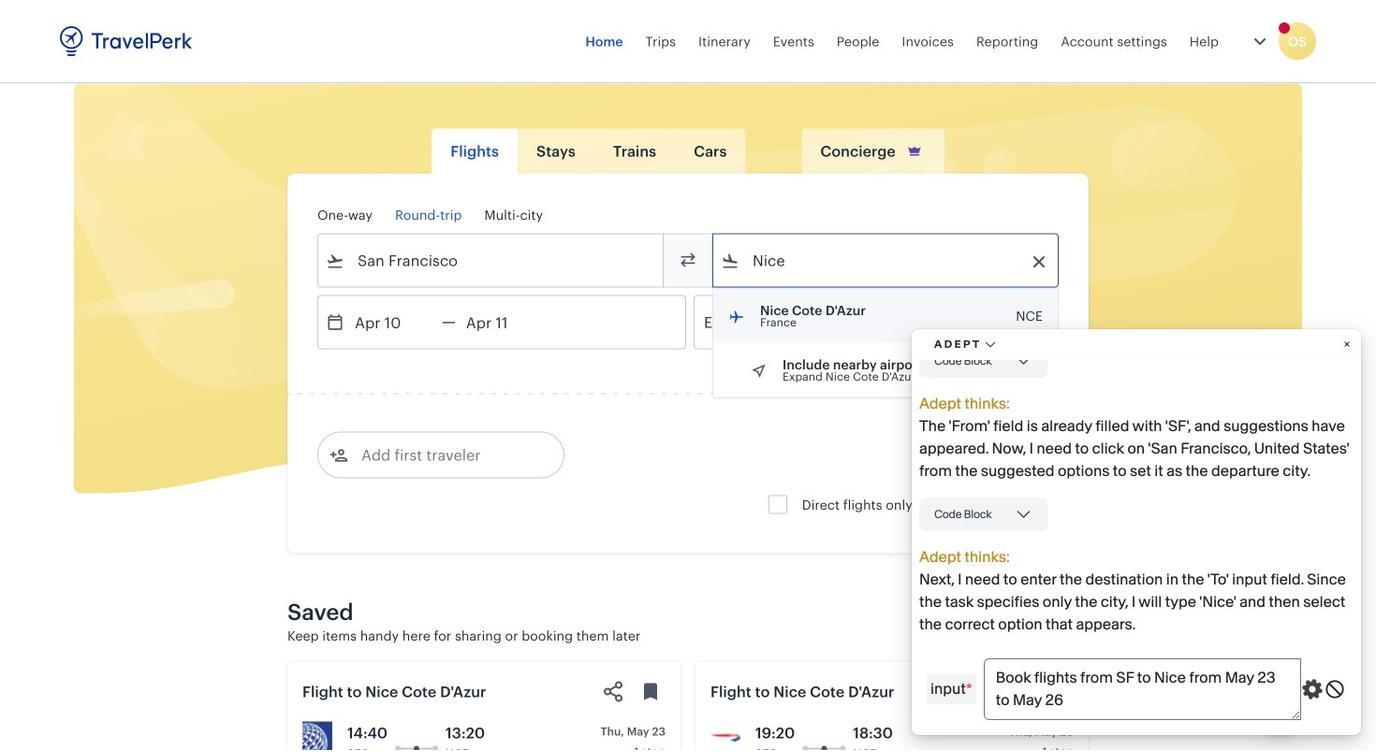 Task type: describe. For each thing, give the bounding box(es) containing it.
Return text field
[[456, 296, 553, 349]]

Depart text field
[[345, 296, 442, 349]]

From search field
[[345, 246, 639, 276]]

To search field
[[740, 246, 1034, 276]]



Task type: locate. For each thing, give the bounding box(es) containing it.
Add first traveler search field
[[348, 441, 543, 471]]

british airways image
[[711, 722, 741, 751]]

united airlines image
[[302, 722, 332, 751]]



